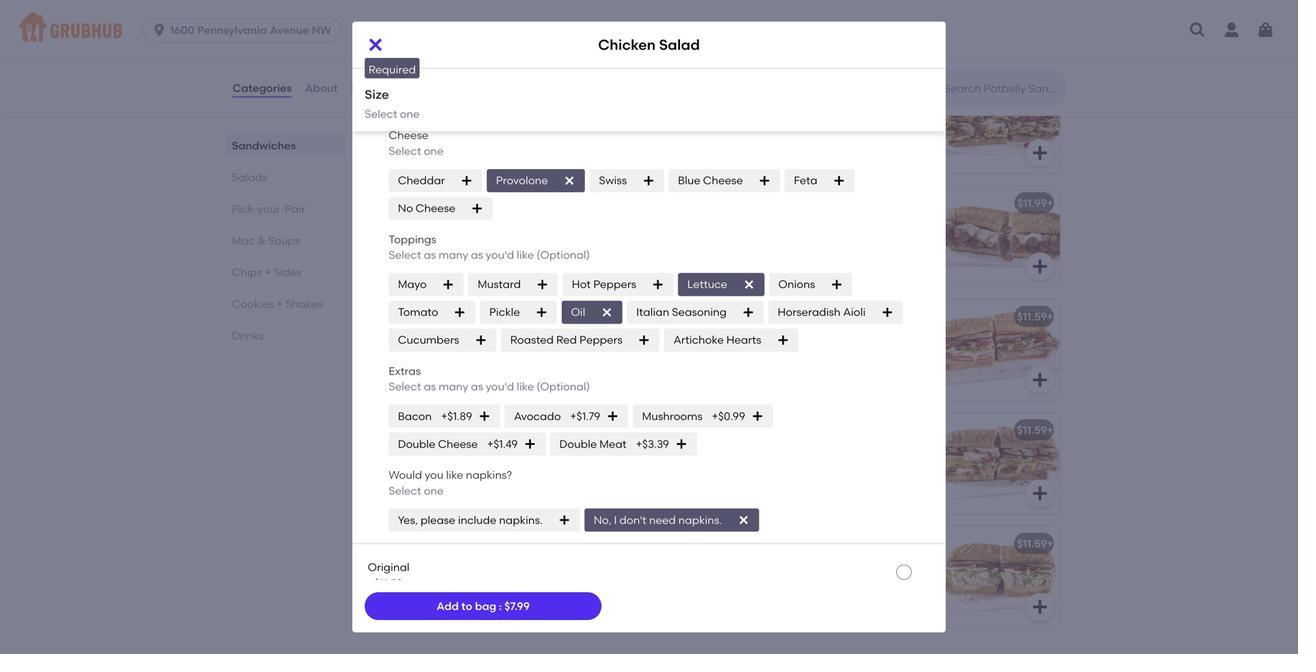 Task type: locate. For each thing, give the bounding box(es) containing it.
0 vertical spatial italian
[[536, 136, 569, 150]]

crumbled
[[483, 0, 534, 5], [390, 121, 440, 134]]

select up cheddar
[[389, 145, 421, 158]]

1 vertical spatial many
[[439, 381, 469, 394]]

select inside bread select one
[[389, 68, 421, 81]]

angus roast beef, provolone
[[390, 446, 536, 459]]

0 vertical spatial beef,
[[455, 0, 481, 5]]

italian down in
[[536, 136, 569, 150]]

all-natural grilled chicken, feta, artichoke hearts, roasted red peppers, cucumbers, and our signature hot pepper hummus
[[736, 105, 899, 165]]

sliced inside applewood smoked bacon, lettuce, tomato, fresh-sliced avocado
[[464, 234, 495, 248]]

provolone, down smothered
[[478, 136, 533, 150]]

1 vertical spatial smoked
[[778, 332, 819, 346]]

about
[[305, 81, 338, 95]]

1 napkins. from the left
[[499, 514, 543, 527]]

(optional) inside extras select as many as you'd like (optional)
[[537, 381, 590, 394]]

2 angus from the top
[[390, 446, 423, 459]]

breast
[[427, 310, 461, 324]]

2 vertical spatial chicken
[[736, 538, 780, 551]]

many up "+$1.89"
[[439, 381, 469, 394]]

0 horizontal spatial (where
[[513, 152, 549, 165]]

+ for smoked ham image
[[1048, 310, 1054, 324]]

0 vertical spatial many
[[439, 249, 469, 262]]

one inside would you like napkins? select one
[[424, 485, 444, 498]]

2 many from the top
[[439, 381, 469, 394]]

angus roast beef, crumbled blue cheese, provolone, horseradish aioli
[[390, 0, 576, 20]]

hot
[[572, 278, 591, 291]]

+ for mama's meatball 'image'
[[1048, 197, 1054, 210]]

+$7.99
[[368, 21, 399, 35]]

hearts
[[727, 334, 762, 347]]

select down tomato,
[[389, 249, 421, 262]]

sliced
[[769, 0, 799, 5], [464, 234, 495, 248], [423, 332, 454, 346]]

+ for roast beef 'image'
[[701, 424, 708, 437]]

in
[[555, 121, 565, 134]]

you'd for avocado
[[486, 381, 514, 394]]

roast inside angus roast beef, crumbled blue cheese, provolone, horseradish aioli
[[425, 0, 452, 5]]

$11.59 for hickory smoked ham, swiss
[[1018, 310, 1048, 324]]

beef, inside angus roast beef, crumbled blue cheese, provolone, horseradish aioli
[[455, 0, 481, 5]]

peppers right red
[[580, 334, 623, 347]]

cucumbers
[[398, 334, 460, 347]]

double
[[398, 438, 436, 451], [560, 438, 597, 451]]

provolone, inside angus roast beef, crumbled blue cheese, provolone, horseradish aioli
[[433, 7, 488, 20]]

salad for the chicken salad image
[[782, 538, 813, 551]]

1 (optional) from the top
[[537, 249, 590, 262]]

+
[[1048, 83, 1054, 96], [1048, 197, 1054, 210], [265, 266, 271, 279], [277, 298, 283, 311], [701, 310, 708, 324], [1048, 310, 1054, 324], [701, 424, 708, 437], [1048, 424, 1054, 437], [701, 538, 708, 551], [1048, 538, 1054, 551]]

one down you
[[424, 485, 444, 498]]

$11.59
[[671, 310, 701, 324], [1018, 310, 1048, 324], [671, 424, 701, 437], [1018, 424, 1048, 437], [671, 538, 701, 551], [1018, 538, 1048, 551]]

2 roast from the top
[[425, 446, 452, 459]]

nw
[[312, 24, 332, 37]]

one up white
[[424, 68, 444, 81]]

sliced down breast
[[423, 332, 454, 346]]

provolone, inside pepperoni, old-world capicola, crumbled meatball, smothered in marinara sauce, provolone, italian seasoning, mushrooms (where available)
[[478, 136, 533, 150]]

(optional)
[[537, 249, 590, 262], [537, 381, 590, 394]]

mac & soups
[[232, 234, 300, 247]]

select inside 'size select one'
[[365, 108, 398, 121]]

select for extras
[[389, 381, 421, 394]]

1 horizontal spatial napkins.
[[679, 514, 722, 527]]

1 horizontal spatial sliced
[[464, 234, 495, 248]]

+$11.59
[[368, 577, 403, 590]]

chicken,
[[829, 105, 873, 118]]

smoked for hickory
[[778, 332, 819, 346]]

1 horizontal spatial salad
[[660, 36, 700, 53]]

many
[[439, 249, 469, 262], [439, 381, 469, 394]]

fresh-sliced avocado, swiss, cheddar, provolone, mushrooms (where available) button
[[727, 0, 1061, 60]]

0 horizontal spatial crumbled
[[390, 121, 440, 134]]

peppers
[[594, 278, 637, 291], [580, 334, 623, 347]]

0 horizontal spatial chicken salad
[[599, 36, 700, 53]]

Search Potbelly Sandwich Works search field
[[943, 81, 1062, 96]]

artichoke
[[674, 334, 724, 347]]

hickory
[[736, 332, 775, 346]]

pepperoni,
[[390, 105, 446, 118]]

you'd inside toppings select as many as you'd like (optional)
[[486, 249, 514, 262]]

angus up cheese,
[[390, 0, 423, 5]]

many inside extras select as many as you'd like (optional)
[[439, 381, 469, 394]]

bread select one
[[389, 53, 444, 81]]

angus
[[390, 0, 423, 5], [390, 446, 423, 459]]

1 roast from the top
[[425, 0, 452, 5]]

select for toppings
[[389, 249, 421, 262]]

cheese
[[389, 129, 429, 142], [704, 174, 743, 187], [416, 202, 456, 215], [438, 438, 478, 451]]

like right you
[[446, 469, 464, 482]]

1 angus from the top
[[390, 0, 423, 5]]

1 horizontal spatial chicken salad
[[736, 538, 813, 551]]

hot peppers
[[572, 278, 637, 291]]

select down the "extras"
[[389, 381, 421, 394]]

1 vertical spatial sliced
[[464, 234, 495, 248]]

blue
[[678, 174, 701, 187]]

double meat
[[560, 438, 627, 451]]

mushrooms down sauce,
[[449, 152, 510, 165]]

napkins. right include
[[499, 514, 543, 527]]

select down bread
[[389, 68, 421, 81]]

bacon,
[[496, 219, 533, 232]]

main navigation navigation
[[0, 0, 1299, 60]]

0 horizontal spatial mushrooms
[[449, 152, 510, 165]]

0 vertical spatial angus
[[390, 0, 423, 5]]

pick-your-pair
[[232, 203, 305, 216]]

cheese inside cheese select one
[[389, 129, 429, 142]]

onions
[[779, 278, 816, 291]]

(where up provolone
[[513, 152, 549, 165]]

one up cheddar
[[424, 145, 444, 158]]

you'd inside extras select as many as you'd like (optional)
[[486, 381, 514, 394]]

angus down roast
[[390, 446, 423, 459]]

double down roast beef
[[398, 438, 436, 451]]

available) down seasoning,
[[390, 168, 442, 181]]

sliced inside fresh-sliced avocado, swiss, cheddar, provolone, mushrooms (where available)
[[769, 0, 799, 5]]

crumbled inside pepperoni, old-world capicola, crumbled meatball, smothered in marinara sauce, provolone, italian seasoning, mushrooms (where available)
[[390, 121, 440, 134]]

available)
[[775, 23, 827, 36], [390, 168, 442, 181]]

blta
[[390, 197, 416, 210]]

2 horizontal spatial salad
[[782, 538, 813, 551]]

extras select as many as you'd like (optional)
[[389, 365, 590, 394]]

2 horizontal spatial sliced
[[769, 0, 799, 5]]

0 vertical spatial (optional)
[[537, 249, 590, 262]]

albacore
[[419, 560, 467, 573]]

like inside extras select as many as you'd like (optional)
[[517, 381, 534, 394]]

0 vertical spatial (where
[[736, 23, 772, 36]]

(optional) down the "lettuce,"
[[537, 249, 590, 262]]

(optional) for extras select as many as you'd like (optional)
[[537, 381, 590, 394]]

roast
[[390, 424, 420, 437]]

(where down cheddar,
[[736, 23, 772, 36]]

like up avocado
[[517, 381, 534, 394]]

napkins. right need
[[679, 514, 722, 527]]

smoked inside applewood smoked bacon, lettuce, tomato, fresh-sliced avocado
[[453, 219, 494, 232]]

select inside would you like napkins? select one
[[389, 485, 421, 498]]

you'd for mustard
[[486, 249, 514, 262]]

$11.59 + for angus roast beef, provolone
[[671, 424, 708, 437]]

roast down the beef
[[425, 446, 452, 459]]

as up "+$1.89"
[[471, 381, 483, 394]]

0 vertical spatial chicken
[[599, 36, 656, 53]]

2 (optional) from the top
[[537, 381, 590, 394]]

you'd
[[486, 249, 514, 262], [486, 381, 514, 394]]

1 vertical spatial (optional)
[[537, 381, 590, 394]]

0 horizontal spatial smoked
[[453, 219, 494, 232]]

1 horizontal spatial mushrooms
[[843, 7, 905, 20]]

peppers right hot on the left
[[594, 278, 637, 291]]

marinara
[[390, 136, 439, 150]]

$13.29 +
[[1016, 83, 1054, 96]]

roast up cheese,
[[425, 0, 452, 5]]

categories button
[[232, 60, 293, 116]]

like for mustard
[[517, 249, 534, 262]]

1 horizontal spatial double
[[560, 438, 597, 451]]

1 you'd from the top
[[486, 249, 514, 262]]

capicola,
[[502, 105, 551, 118]]

swiss right salad,
[[531, 560, 558, 573]]

(optional) up +$1.79
[[537, 381, 590, 394]]

0 vertical spatial you'd
[[486, 249, 514, 262]]

select down would
[[389, 485, 421, 498]]

1 vertical spatial available)
[[390, 168, 442, 181]]

smothered
[[496, 121, 553, 134]]

(where inside pepperoni, old-world capicola, crumbled meatball, smothered in marinara sauce, provolone, italian seasoning, mushrooms (where available)
[[513, 152, 549, 165]]

0 horizontal spatial double
[[398, 438, 436, 451]]

select
[[389, 68, 421, 81], [365, 108, 398, 121], [389, 145, 421, 158], [389, 249, 421, 262], [389, 381, 421, 394], [389, 485, 421, 498]]

0 vertical spatial mushrooms
[[843, 7, 905, 20]]

1600 pennsylvania avenue nw
[[170, 24, 332, 37]]

chicken salad image
[[945, 527, 1061, 628]]

2 vertical spatial like
[[446, 469, 464, 482]]

roasted
[[511, 334, 554, 347]]

select inside cheese select one
[[389, 145, 421, 158]]

crumbled up the horseradish
[[483, 0, 534, 5]]

angus inside angus roast beef, crumbled blue cheese, provolone, horseradish aioli
[[390, 0, 423, 5]]

1 horizontal spatial (where
[[736, 23, 772, 36]]

drinks
[[232, 329, 264, 343]]

hand-
[[390, 332, 423, 346]]

select down size
[[365, 108, 398, 121]]

roast beef image
[[598, 414, 714, 514]]

one inside 'size select one'
[[400, 108, 420, 121]]

tuna salad
[[390, 538, 449, 551]]

mushrooms down swiss,
[[843, 7, 905, 20]]

swiss right breast,
[[530, 332, 557, 346]]

(optional) inside toppings select as many as you'd like (optional)
[[537, 249, 590, 262]]

artichoke hearts
[[674, 334, 762, 347]]

svg image inside 1600 pennsylvania avenue nw button
[[152, 22, 167, 38]]

no
[[398, 202, 413, 215]]

angus roast beef, crumbled blue cheese, provolone, horseradish aioli button
[[380, 0, 714, 60]]

hickory smoked ham, swiss
[[736, 332, 878, 346]]

2 beef, from the top
[[455, 446, 481, 459]]

select inside extras select as many as you'd like (optional)
[[389, 381, 421, 394]]

1 vertical spatial angus
[[390, 446, 423, 459]]

0 horizontal spatial salad
[[418, 538, 449, 551]]

one inside bread select one
[[424, 68, 444, 81]]

swiss,
[[854, 0, 883, 5]]

meat
[[600, 438, 627, 451]]

1 horizontal spatial available)
[[775, 23, 827, 36]]

1 double from the left
[[398, 438, 436, 451]]

grilled
[[736, 424, 771, 437]]

1 horizontal spatial italian
[[637, 306, 670, 319]]

smoked down ham
[[778, 332, 819, 346]]

1 vertical spatial peppers
[[580, 334, 623, 347]]

would you like napkins? select one
[[389, 469, 512, 498]]

svg image
[[685, 30, 704, 49], [1031, 144, 1050, 162], [461, 175, 473, 187], [759, 175, 771, 187], [833, 175, 846, 187], [685, 258, 704, 276], [1031, 258, 1050, 276], [442, 279, 455, 291], [652, 279, 665, 291], [743, 279, 756, 291], [831, 279, 844, 291], [454, 306, 466, 319], [475, 334, 487, 347], [638, 334, 651, 347], [777, 334, 790, 347], [1031, 371, 1050, 390], [676, 438, 688, 451], [558, 515, 571, 527]]

cheese up seasoning,
[[389, 129, 429, 142]]

1 vertical spatial (where
[[513, 152, 549, 165]]

sliced left avocado
[[464, 234, 495, 248]]

mushrooms inside fresh-sliced avocado, swiss, cheddar, provolone, mushrooms (where available)
[[843, 7, 905, 20]]

many down fresh- at left
[[439, 249, 469, 262]]

cheese up applewood
[[416, 202, 456, 215]]

steakhouse beef image
[[598, 0, 714, 60]]

salads
[[232, 171, 267, 184]]

pennsylvania
[[197, 24, 267, 37]]

crumbled inside angus roast beef, crumbled blue cheese, provolone, horseradish aioli
[[483, 0, 534, 5]]

like down avocado
[[517, 249, 534, 262]]

1 vertical spatial you'd
[[486, 381, 514, 394]]

reviews button
[[350, 60, 395, 116]]

one up "marinara"
[[400, 108, 420, 121]]

crumbled up "marinara"
[[390, 121, 440, 134]]

add to bag : $7.99
[[437, 600, 530, 613]]

double down +$1.79
[[560, 438, 597, 451]]

italian left seasoning
[[637, 306, 670, 319]]

blta image
[[598, 186, 714, 287]]

cheddar
[[398, 174, 445, 187]]

select inside toppings select as many as you'd like (optional)
[[389, 249, 421, 262]]

to
[[462, 600, 473, 613]]

2 vertical spatial sliced
[[423, 332, 454, 346]]

1 horizontal spatial smoked
[[778, 332, 819, 346]]

1 vertical spatial mushrooms
[[449, 152, 510, 165]]

0 vertical spatial roast
[[425, 0, 452, 5]]

many inside toppings select as many as you'd like (optional)
[[439, 249, 469, 262]]

0 vertical spatial sliced
[[769, 0, 799, 5]]

0 vertical spatial smoked
[[453, 219, 494, 232]]

you'd up avocado
[[486, 381, 514, 394]]

roast beef
[[390, 424, 447, 437]]

sliced up cheddar,
[[769, 0, 799, 5]]

$7.99
[[505, 600, 530, 613]]

one
[[424, 68, 444, 81], [400, 108, 420, 121], [424, 145, 444, 158], [424, 485, 444, 498]]

$11.59 + for 100% albacore tuna salad, swiss
[[671, 538, 708, 551]]

1 horizontal spatial crumbled
[[483, 0, 534, 5]]

0 vertical spatial crumbled
[[483, 0, 534, 5]]

+ for the tuna salad image
[[701, 538, 708, 551]]

provolone, right cheese,
[[433, 7, 488, 20]]

mushrooms
[[843, 7, 905, 20], [449, 152, 510, 165]]

2 you'd from the top
[[486, 381, 514, 394]]

2 double from the left
[[560, 438, 597, 451]]

horseradish
[[778, 306, 841, 319]]

yes,
[[398, 514, 418, 527]]

1 vertical spatial like
[[517, 381, 534, 394]]

tuna
[[470, 560, 494, 573]]

like
[[517, 249, 534, 262], [517, 381, 534, 394], [446, 469, 464, 482]]

1 vertical spatial roast
[[425, 446, 452, 459]]

available) down avocado, at the right of page
[[775, 23, 827, 36]]

provolone, down avocado, at the right of page
[[786, 7, 841, 20]]

one for bread
[[424, 68, 444, 81]]

+ for mediterranean image
[[1048, 83, 1054, 96]]

roast for crumbled
[[425, 0, 452, 5]]

1 vertical spatial chicken salad
[[736, 538, 813, 551]]

you'd down avocado
[[486, 249, 514, 262]]

avocado
[[497, 234, 544, 248]]

0 horizontal spatial sliced
[[423, 332, 454, 346]]

+ for grilled chicken image
[[1048, 424, 1054, 437]]

100% albacore tuna salad, swiss
[[390, 560, 558, 573]]

one inside cheese select one
[[424, 145, 444, 158]]

lettuce
[[688, 278, 728, 291]]

+ for turkey breast image
[[701, 310, 708, 324]]

0 vertical spatial like
[[517, 249, 534, 262]]

0 vertical spatial available)
[[775, 23, 827, 36]]

smoked up toppings select as many as you'd like (optional)
[[453, 219, 494, 232]]

roast for provolone
[[425, 446, 452, 459]]

0 horizontal spatial italian
[[536, 136, 569, 150]]

cheese for double cheese
[[438, 438, 478, 451]]

bacon
[[398, 410, 432, 423]]

double for double cheese
[[398, 438, 436, 451]]

lettuce,
[[536, 219, 575, 232]]

meatball,
[[443, 121, 493, 134]]

0 horizontal spatial napkins.
[[499, 514, 543, 527]]

1 beef, from the top
[[455, 0, 481, 5]]

as
[[424, 249, 436, 262], [471, 249, 483, 262], [424, 381, 436, 394], [471, 381, 483, 394]]

0 horizontal spatial available)
[[390, 168, 442, 181]]

extras
[[389, 365, 421, 378]]

sliced for turkey
[[423, 332, 454, 346]]

cheese down the beef
[[438, 438, 478, 451]]

cheddar,
[[736, 7, 783, 20]]

like inside toppings select as many as you'd like (optional)
[[517, 249, 534, 262]]

1 many from the top
[[439, 249, 469, 262]]

1 vertical spatial beef,
[[455, 446, 481, 459]]

cheese right blue
[[704, 174, 743, 187]]

roast
[[425, 0, 452, 5], [425, 446, 452, 459]]

0 vertical spatial chicken salad
[[599, 36, 700, 53]]

1 vertical spatial crumbled
[[390, 121, 440, 134]]

tomato,
[[390, 234, 431, 248]]

svg image
[[1189, 21, 1208, 39], [1257, 21, 1276, 39], [152, 22, 167, 38], [366, 36, 385, 54], [564, 175, 576, 187], [643, 175, 655, 187], [471, 202, 484, 215], [537, 279, 549, 291], [536, 306, 548, 319], [601, 306, 614, 319], [743, 306, 755, 319], [882, 306, 894, 319], [479, 411, 491, 423], [607, 411, 619, 423], [752, 411, 764, 423], [524, 438, 537, 451], [1031, 485, 1050, 503], [738, 515, 750, 527], [1031, 598, 1050, 617]]

ham
[[782, 310, 807, 324]]



Task type: describe. For each thing, give the bounding box(es) containing it.
seasoning,
[[390, 152, 446, 165]]

red
[[870, 121, 888, 134]]

:
[[499, 600, 502, 613]]

double for double meat
[[560, 438, 597, 451]]

cookies + shakes
[[232, 298, 323, 311]]

(optional) for toppings select as many as you'd like (optional)
[[537, 249, 590, 262]]

horseradish
[[490, 7, 552, 20]]

size select one
[[365, 87, 420, 121]]

aioli
[[554, 7, 576, 20]]

mustard
[[478, 278, 521, 291]]

feta
[[794, 174, 818, 187]]

add
[[437, 600, 459, 613]]

our
[[873, 136, 890, 150]]

hummus
[[849, 152, 895, 165]]

pepperoni, old-world capicola, crumbled meatball, smothered in marinara sauce, provolone, italian seasoning, mushrooms (where available) button
[[380, 73, 714, 181]]

salad,
[[497, 560, 528, 573]]

beef, for crumbled
[[455, 0, 481, 5]]

100%
[[390, 560, 417, 573]]

cucumbers,
[[785, 136, 847, 150]]

provolone
[[496, 174, 548, 187]]

your-
[[258, 203, 285, 216]]

hand-sliced turkey breast, swiss
[[390, 332, 557, 346]]

pizza melt image
[[598, 73, 714, 173]]

double cheese
[[398, 438, 478, 451]]

one for cheese
[[424, 145, 444, 158]]

2 napkins. from the left
[[679, 514, 722, 527]]

swiss for chicken salad
[[531, 560, 558, 573]]

cheese for blue cheese
[[704, 174, 743, 187]]

turkey
[[390, 310, 424, 324]]

natural
[[754, 105, 792, 118]]

aioli
[[844, 306, 866, 319]]

grilled chicken
[[736, 424, 818, 437]]

tomato
[[398, 306, 439, 319]]

yes, please include napkins.
[[398, 514, 543, 527]]

$11.59 for angus roast beef, provolone
[[671, 424, 701, 437]]

toppings select as many as you'd like (optional)
[[389, 233, 590, 262]]

1 vertical spatial chicken
[[774, 424, 818, 437]]

sliced for avocado,
[[769, 0, 799, 5]]

fresh-
[[736, 0, 769, 5]]

mushrooms inside pepperoni, old-world capicola, crumbled meatball, smothered in marinara sauce, provolone, italian seasoning, mushrooms (where available)
[[449, 152, 510, 165]]

beef, for provolone
[[455, 446, 481, 459]]

need
[[650, 514, 676, 527]]

$11.59 + for hand-sliced turkey breast, swiss
[[671, 310, 708, 324]]

select for size
[[365, 108, 398, 121]]

all-
[[736, 105, 754, 118]]

pick-
[[232, 203, 258, 216]]

cheese select one
[[389, 129, 444, 158]]

available) inside fresh-sliced avocado, swiss, cheddar, provolone, mushrooms (where available)
[[775, 23, 827, 36]]

angus for angus roast beef, provolone
[[390, 446, 423, 459]]

cheese,
[[390, 7, 430, 20]]

no, i don't need napkins.
[[594, 514, 722, 527]]

italian inside pepperoni, old-world capicola, crumbled meatball, smothered in marinara sauce, provolone, italian seasoning, mushrooms (where available)
[[536, 136, 569, 150]]

+$1.49
[[487, 438, 518, 451]]

$11.99
[[1018, 197, 1048, 210]]

select for bread
[[389, 68, 421, 81]]

veggie melt image
[[945, 0, 1061, 60]]

mushrooms
[[642, 410, 703, 423]]

as down applewood smoked bacon, lettuce, tomato, fresh-sliced avocado
[[471, 249, 483, 262]]

bag
[[475, 600, 497, 613]]

(where inside fresh-sliced avocado, swiss, cheddar, provolone, mushrooms (where available)
[[736, 23, 772, 36]]

sides
[[274, 266, 302, 279]]

tuna salad image
[[598, 527, 714, 628]]

toppings
[[389, 233, 437, 246]]

grilled chicken image
[[945, 414, 1061, 514]]

swiss down aioli
[[851, 332, 878, 346]]

hearts,
[[788, 121, 824, 134]]

swiss for smoked ham
[[530, 332, 557, 346]]

many for extras
[[439, 381, 469, 394]]

angus for angus roast beef, crumbled blue cheese, provolone, horseradish aioli
[[390, 0, 423, 5]]

+ for the chicken salad image
[[1048, 538, 1054, 551]]

smoked ham image
[[945, 300, 1061, 401]]

shakes
[[286, 298, 323, 311]]

&
[[258, 234, 266, 247]]

select for cheese
[[389, 145, 421, 158]]

swiss
[[599, 174, 627, 187]]

i
[[614, 514, 617, 527]]

$11.59 for 100% albacore tuna salad, swiss
[[671, 538, 701, 551]]

no,
[[594, 514, 612, 527]]

$11.59 + for hickory smoked ham, swiss
[[1018, 310, 1054, 324]]

1600
[[170, 24, 195, 37]]

provolone
[[483, 446, 536, 459]]

no cheese
[[398, 202, 456, 215]]

world
[[470, 105, 499, 118]]

turkey breast image
[[598, 300, 714, 401]]

pepper
[[808, 152, 847, 165]]

italian seasoning
[[637, 306, 727, 319]]

as down toppings
[[424, 249, 436, 262]]

smoked for applewood
[[453, 219, 494, 232]]

0 vertical spatial peppers
[[594, 278, 637, 291]]

avocado,
[[802, 0, 851, 5]]

1600 pennsylvania avenue nw button
[[142, 18, 348, 43]]

avenue
[[270, 24, 309, 37]]

mama's meatball image
[[945, 186, 1061, 287]]

blue
[[537, 0, 559, 5]]

fresh-
[[434, 234, 464, 248]]

applewood
[[390, 219, 450, 232]]

size
[[365, 87, 389, 102]]

mayo
[[398, 278, 427, 291]]

available) inside pepperoni, old-world capicola, crumbled meatball, smothered in marinara sauce, provolone, italian seasoning, mushrooms (where available)
[[390, 168, 442, 181]]

1 vertical spatial italian
[[637, 306, 670, 319]]

many for toppings
[[439, 249, 469, 262]]

oil
[[571, 306, 586, 319]]

pair
[[285, 203, 305, 216]]

turkey
[[456, 332, 489, 346]]

peppers,
[[736, 136, 782, 150]]

chips
[[232, 266, 262, 279]]

mediterranean image
[[945, 73, 1061, 173]]

like inside would you like napkins? select one
[[446, 469, 464, 482]]

$11.59 for hand-sliced turkey breast, swiss
[[671, 310, 701, 324]]

provolone, inside fresh-sliced avocado, swiss, cheddar, provolone, mushrooms (where available)
[[786, 7, 841, 20]]

like for avocado
[[517, 381, 534, 394]]

salad for the tuna salad image
[[418, 538, 449, 551]]

pepperoni, old-world capicola, crumbled meatball, smothered in marinara sauce, provolone, italian seasoning, mushrooms (where available)
[[390, 105, 569, 181]]

mac
[[232, 234, 255, 247]]

old-
[[449, 105, 470, 118]]

ham,
[[822, 332, 849, 346]]

cheese for no cheese
[[416, 202, 456, 215]]

roasted
[[827, 121, 868, 134]]

please
[[421, 514, 456, 527]]

one for size
[[400, 108, 420, 121]]

white
[[398, 98, 429, 111]]

as up the bacon
[[424, 381, 436, 394]]

original
[[368, 561, 410, 575]]

turkey breast
[[390, 310, 461, 324]]



Task type: vqa. For each thing, say whether or not it's contained in the screenshot.
$13.29
yes



